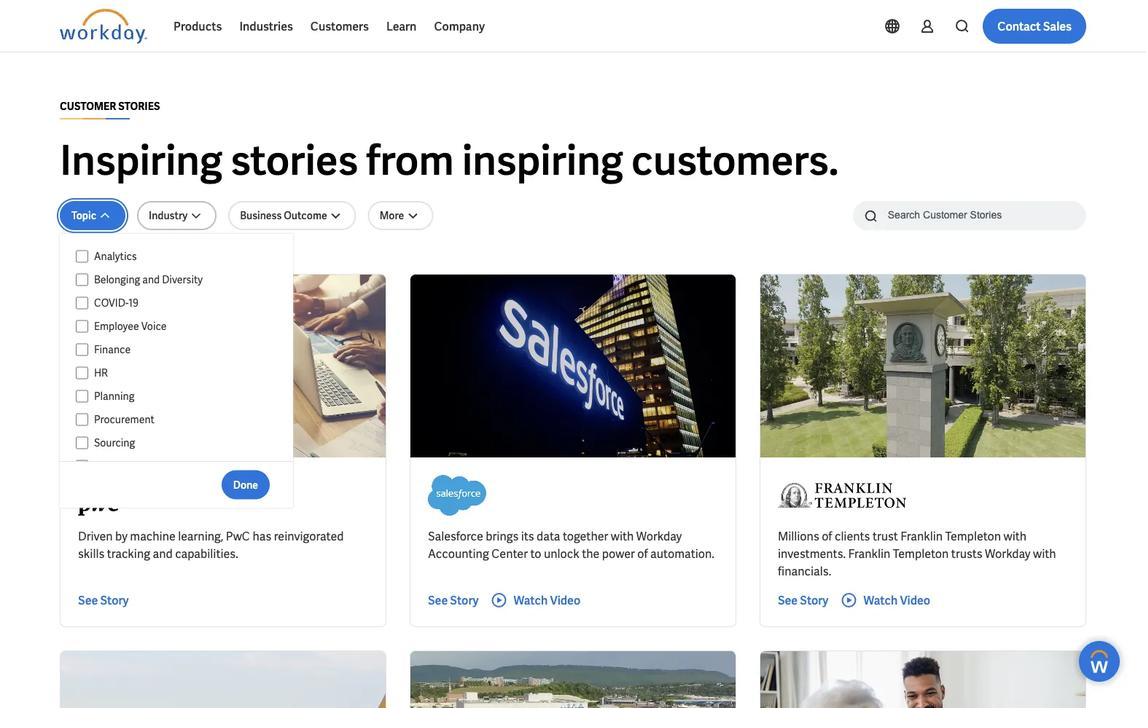 Task type: describe. For each thing, give the bounding box(es) containing it.
video for to
[[550, 593, 581, 609]]

its
[[521, 529, 534, 544]]

millions
[[778, 529, 819, 544]]

hr link
[[88, 365, 279, 382]]

diversity
[[162, 273, 203, 287]]

565 results
[[60, 250, 113, 263]]

industry
[[149, 209, 188, 222]]

tracking
[[107, 547, 150, 562]]

customers button
[[302, 9, 378, 44]]

automation.
[[651, 547, 715, 562]]

learning,
[[178, 529, 223, 544]]

pwc
[[226, 529, 250, 544]]

technology link
[[88, 458, 279, 475]]

financials.
[[778, 564, 832, 579]]

of inside millions of clients trust franklin templeton with investments. franklin templeton trusts workday with financials.
[[822, 529, 832, 544]]

clients
[[835, 529, 870, 544]]

565
[[60, 250, 77, 263]]

voice
[[141, 320, 167, 333]]

with inside salesforce brings its data together with workday accounting center to unlock the power of automation.
[[611, 529, 634, 544]]

industry button
[[137, 201, 217, 230]]

done button
[[222, 471, 270, 500]]

see story for salesforce brings its data together with workday accounting center to unlock the power of automation.
[[428, 593, 479, 609]]

more button
[[368, 201, 433, 230]]

business outcome button
[[228, 201, 356, 230]]

technology
[[94, 460, 147, 473]]

covid-19
[[94, 297, 139, 310]]

salesforce
[[428, 529, 483, 544]]

customers
[[311, 19, 369, 34]]

industries
[[239, 19, 293, 34]]

learn button
[[378, 9, 425, 44]]

0 vertical spatial templeton
[[945, 529, 1001, 544]]

stories
[[118, 100, 160, 113]]

machine
[[130, 529, 176, 544]]

0 horizontal spatial franklin
[[849, 547, 891, 562]]

belonging
[[94, 273, 140, 287]]

together
[[563, 529, 608, 544]]

1 see story from the left
[[78, 593, 129, 609]]

workday inside millions of clients trust franklin templeton with investments. franklin templeton trusts workday with financials.
[[985, 547, 1031, 562]]

center
[[492, 547, 528, 562]]

watch video link for franklin
[[840, 592, 931, 610]]

to
[[530, 547, 541, 562]]

analytics
[[94, 250, 137, 263]]

power
[[602, 547, 635, 562]]

salesforce.com image
[[428, 475, 487, 516]]

watch for center
[[514, 593, 548, 609]]

done
[[233, 479, 258, 492]]

inspiring
[[462, 134, 623, 187]]

1 horizontal spatial franklin
[[901, 529, 943, 544]]

customers.
[[632, 134, 839, 187]]

business
[[240, 209, 282, 222]]

and inside driven by machine learning, pwc has reinvigorated skills tracking and capabilities.
[[153, 547, 173, 562]]

1 see story link from the left
[[78, 592, 129, 610]]

finance link
[[88, 341, 279, 359]]

trusts
[[952, 547, 983, 562]]

belonging and diversity link
[[88, 271, 279, 289]]

see for salesforce brings its data together with workday accounting center to unlock the power of automation.
[[428, 593, 448, 609]]

topic
[[71, 209, 96, 222]]

industries button
[[231, 9, 302, 44]]

see for millions of clients trust franklin templeton with investments. franklin templeton trusts workday with financials.
[[778, 593, 798, 609]]

employee voice
[[94, 320, 167, 333]]

skills
[[78, 547, 104, 562]]

results
[[79, 250, 113, 263]]

pricewaterhousecoopers global licensing services corporation (pwc) image
[[78, 475, 132, 516]]

brings
[[486, 529, 519, 544]]

see story for millions of clients trust franklin templeton with investments. franklin templeton trusts workday with financials.
[[778, 593, 829, 609]]



Task type: locate. For each thing, give the bounding box(es) containing it.
franklin
[[901, 529, 943, 544], [849, 547, 891, 562]]

templeton up trusts
[[945, 529, 1001, 544]]

capabilities.
[[175, 547, 238, 562]]

see story link for millions of clients trust franklin templeton with investments. franklin templeton trusts workday with financials.
[[778, 592, 829, 610]]

finance
[[94, 343, 131, 357]]

2 watch video from the left
[[864, 593, 931, 609]]

sourcing
[[94, 437, 135, 450]]

2 horizontal spatial story
[[800, 593, 829, 609]]

watch for franklin
[[864, 593, 898, 609]]

workday up automation.
[[636, 529, 682, 544]]

go to the homepage image
[[60, 9, 147, 44]]

video for templeton
[[900, 593, 931, 609]]

video
[[550, 593, 581, 609], [900, 593, 931, 609]]

see story link
[[78, 592, 129, 610], [428, 592, 479, 610], [778, 592, 829, 610]]

hr
[[94, 367, 108, 380]]

1 horizontal spatial watch video
[[864, 593, 931, 609]]

0 horizontal spatial see
[[78, 593, 98, 609]]

1 horizontal spatial with
[[1004, 529, 1027, 544]]

trust
[[873, 529, 898, 544]]

2 horizontal spatial see story
[[778, 593, 829, 609]]

from
[[366, 134, 454, 187]]

1 vertical spatial franklin
[[849, 547, 891, 562]]

inspiring stories from inspiring customers.
[[60, 134, 839, 187]]

0 vertical spatial and
[[142, 273, 160, 287]]

story down financials.
[[800, 593, 829, 609]]

watch video down to at left bottom
[[514, 593, 581, 609]]

watch down to at left bottom
[[514, 593, 548, 609]]

company
[[434, 19, 485, 34]]

0 horizontal spatial video
[[550, 593, 581, 609]]

video down millions of clients trust franklin templeton with investments. franklin templeton trusts workday with financials.
[[900, 593, 931, 609]]

2 horizontal spatial see story link
[[778, 592, 829, 610]]

Search Customer Stories text field
[[879, 203, 1058, 228]]

accounting
[[428, 547, 489, 562]]

see down financials.
[[778, 593, 798, 609]]

2 story from the left
[[450, 593, 479, 609]]

None checkbox
[[76, 250, 88, 263], [76, 367, 88, 380], [76, 390, 88, 403], [76, 250, 88, 263], [76, 367, 88, 380], [76, 390, 88, 403]]

has
[[253, 529, 272, 544]]

covid-19 link
[[88, 295, 279, 312]]

story
[[100, 593, 129, 609], [450, 593, 479, 609], [800, 593, 829, 609]]

watch video link down millions of clients trust franklin templeton with investments. franklin templeton trusts workday with financials.
[[840, 592, 931, 610]]

franklin right trust
[[901, 529, 943, 544]]

learn
[[386, 19, 417, 34]]

story for salesforce brings its data together with workday accounting center to unlock the power of automation.
[[450, 593, 479, 609]]

reinvigorated
[[274, 529, 344, 544]]

1 watch from the left
[[514, 593, 548, 609]]

see story link for salesforce brings its data together with workday accounting center to unlock the power of automation.
[[428, 592, 479, 610]]

and down machine
[[153, 547, 173, 562]]

driven
[[78, 529, 113, 544]]

and left diversity at the top
[[142, 273, 160, 287]]

products
[[174, 19, 222, 34]]

0 horizontal spatial with
[[611, 529, 634, 544]]

contact
[[998, 19, 1041, 34]]

1 video from the left
[[550, 593, 581, 609]]

watch video
[[514, 593, 581, 609], [864, 593, 931, 609]]

procurement
[[94, 413, 155, 427]]

watch video for templeton
[[864, 593, 931, 609]]

employee voice link
[[88, 318, 279, 335]]

see story down financials.
[[778, 593, 829, 609]]

0 horizontal spatial watch
[[514, 593, 548, 609]]

driven by machine learning, pwc has reinvigorated skills tracking and capabilities.
[[78, 529, 344, 562]]

see story
[[78, 593, 129, 609], [428, 593, 479, 609], [778, 593, 829, 609]]

see story down skills
[[78, 593, 129, 609]]

1 story from the left
[[100, 593, 129, 609]]

investments.
[[778, 547, 846, 562]]

customer stories
[[60, 100, 160, 113]]

procurement link
[[88, 411, 279, 429]]

contact sales
[[998, 19, 1072, 34]]

1 horizontal spatial see story link
[[428, 592, 479, 610]]

3 see story link from the left
[[778, 592, 829, 610]]

of up investments.
[[822, 529, 832, 544]]

1 horizontal spatial watch video link
[[840, 592, 931, 610]]

watch
[[514, 593, 548, 609], [864, 593, 898, 609]]

watch video for to
[[514, 593, 581, 609]]

unlock
[[544, 547, 580, 562]]

3 see story from the left
[[778, 593, 829, 609]]

2 watch from the left
[[864, 593, 898, 609]]

0 horizontal spatial watch video link
[[490, 592, 581, 610]]

0 horizontal spatial watch video
[[514, 593, 581, 609]]

watch video link
[[490, 592, 581, 610], [840, 592, 931, 610]]

company button
[[425, 9, 494, 44]]

of inside salesforce brings its data together with workday accounting center to unlock the power of automation.
[[638, 547, 648, 562]]

1 watch video from the left
[[514, 593, 581, 609]]

salesforce brings its data together with workday accounting center to unlock the power of automation.
[[428, 529, 715, 562]]

1 horizontal spatial see
[[428, 593, 448, 609]]

the
[[582, 547, 600, 562]]

watch video down millions of clients trust franklin templeton with investments. franklin templeton trusts workday with financials.
[[864, 593, 931, 609]]

story down accounting
[[450, 593, 479, 609]]

franklin down trust
[[849, 547, 891, 562]]

1 watch video link from the left
[[490, 592, 581, 610]]

2 see from the left
[[428, 593, 448, 609]]

1 horizontal spatial story
[[450, 593, 479, 609]]

1 horizontal spatial workday
[[985, 547, 1031, 562]]

2 video from the left
[[900, 593, 931, 609]]

0 horizontal spatial see story link
[[78, 592, 129, 610]]

1 vertical spatial of
[[638, 547, 648, 562]]

products button
[[165, 9, 231, 44]]

customer
[[60, 100, 116, 113]]

0 vertical spatial of
[[822, 529, 832, 544]]

of right power
[[638, 547, 648, 562]]

0 vertical spatial workday
[[636, 529, 682, 544]]

2 see story link from the left
[[428, 592, 479, 610]]

1 horizontal spatial of
[[822, 529, 832, 544]]

3 see from the left
[[778, 593, 798, 609]]

outcome
[[284, 209, 327, 222]]

templeton down trust
[[893, 547, 949, 562]]

see down skills
[[78, 593, 98, 609]]

1 horizontal spatial video
[[900, 593, 931, 609]]

1 see from the left
[[78, 593, 98, 609]]

watch video link down to at left bottom
[[490, 592, 581, 610]]

workday
[[636, 529, 682, 544], [985, 547, 1031, 562]]

by
[[115, 529, 128, 544]]

belonging and diversity
[[94, 273, 203, 287]]

see down accounting
[[428, 593, 448, 609]]

millions of clients trust franklin templeton with investments. franklin templeton trusts workday with financials.
[[778, 529, 1056, 579]]

more
[[380, 209, 404, 222]]

see story link down skills
[[78, 592, 129, 610]]

0 horizontal spatial of
[[638, 547, 648, 562]]

0 horizontal spatial workday
[[636, 529, 682, 544]]

1 horizontal spatial watch
[[864, 593, 898, 609]]

2 horizontal spatial with
[[1033, 547, 1056, 562]]

3 story from the left
[[800, 593, 829, 609]]

data
[[537, 529, 560, 544]]

video down unlock
[[550, 593, 581, 609]]

1 vertical spatial and
[[153, 547, 173, 562]]

and
[[142, 273, 160, 287], [153, 547, 173, 562]]

sales
[[1043, 19, 1072, 34]]

topic button
[[60, 201, 125, 230]]

19
[[129, 297, 139, 310]]

inspiring
[[60, 134, 222, 187]]

analytics link
[[88, 248, 279, 265]]

0 vertical spatial franklin
[[901, 529, 943, 544]]

0 horizontal spatial story
[[100, 593, 129, 609]]

workday inside salesforce brings its data together with workday accounting center to unlock the power of automation.
[[636, 529, 682, 544]]

see story link down accounting
[[428, 592, 479, 610]]

1 vertical spatial templeton
[[893, 547, 949, 562]]

see story down accounting
[[428, 593, 479, 609]]

1 horizontal spatial see story
[[428, 593, 479, 609]]

watch video link for center
[[490, 592, 581, 610]]

templeton
[[945, 529, 1001, 544], [893, 547, 949, 562]]

stories
[[231, 134, 358, 187]]

watch down millions of clients trust franklin templeton with investments. franklin templeton trusts workday with financials.
[[864, 593, 898, 609]]

business outcome
[[240, 209, 327, 222]]

workday right trusts
[[985, 547, 1031, 562]]

planning
[[94, 390, 134, 403]]

sourcing link
[[88, 435, 279, 452]]

of
[[822, 529, 832, 544], [638, 547, 648, 562]]

contact sales link
[[983, 9, 1087, 44]]

story down tracking
[[100, 593, 129, 609]]

story for millions of clients trust franklin templeton with investments. franklin templeton trusts workday with financials.
[[800, 593, 829, 609]]

1 vertical spatial workday
[[985, 547, 1031, 562]]

2 see story from the left
[[428, 593, 479, 609]]

employee
[[94, 320, 139, 333]]

0 horizontal spatial see story
[[78, 593, 129, 609]]

covid-
[[94, 297, 129, 310]]

2 watch video link from the left
[[840, 592, 931, 610]]

franklin templeton companies, llc image
[[778, 475, 906, 516]]

with
[[611, 529, 634, 544], [1004, 529, 1027, 544], [1033, 547, 1056, 562]]

None checkbox
[[76, 273, 88, 287], [76, 297, 88, 310], [76, 320, 88, 333], [76, 343, 88, 357], [76, 413, 88, 427], [76, 437, 88, 450], [76, 460, 88, 473], [76, 273, 88, 287], [76, 297, 88, 310], [76, 320, 88, 333], [76, 343, 88, 357], [76, 413, 88, 427], [76, 437, 88, 450], [76, 460, 88, 473]]

planning link
[[88, 388, 279, 405]]

2 horizontal spatial see
[[778, 593, 798, 609]]

see story link down financials.
[[778, 592, 829, 610]]



Task type: vqa. For each thing, say whether or not it's contained in the screenshot.
2nd Watch Video link from right
yes



